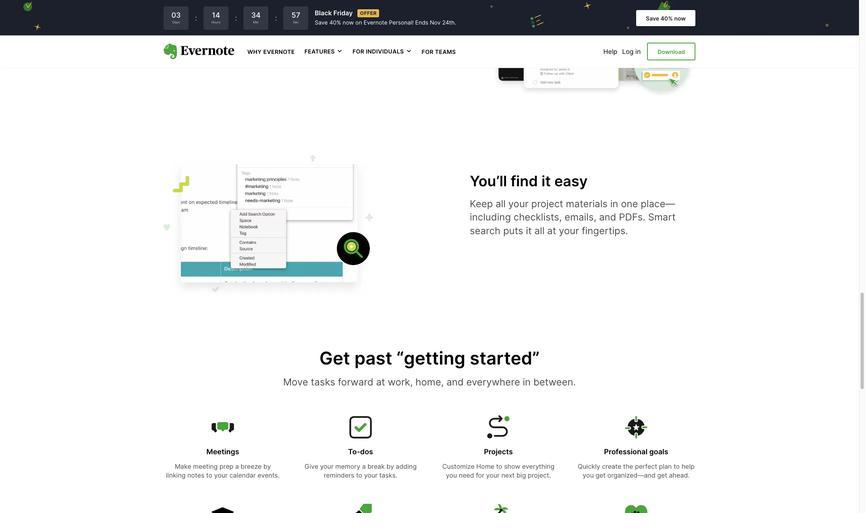 Task type: locate. For each thing, give the bounding box(es) containing it.
it inside stay on top of it all by adding due dates, reminders, and flags to your tasks. set up recurring tasks to keep weekly or monthly to-dos on your radar.
[[231, 0, 236, 6]]

crossair icon image
[[623, 415, 649, 441]]

including
[[470, 212, 511, 223]]

0 vertical spatial on
[[187, 0, 198, 6]]

in left one
[[610, 198, 618, 210]]

2 vertical spatial in
[[523, 377, 531, 388]]

tasks. down "due"
[[294, 8, 321, 20]]

heart with pet paw icon image
[[623, 503, 649, 514]]

black
[[315, 9, 332, 17]]

all inside stay on top of it all by adding due dates, reminders, and flags to your tasks. set up recurring tasks to keep weekly or monthly to-dos on your radar.
[[239, 0, 249, 6]]

2 horizontal spatial it
[[541, 172, 551, 190]]

keep all your project materials in one place— including checklists, emails, and pdfs. smart search puts it all at your fingertips.
[[470, 198, 676, 237]]

40% down black friday
[[329, 19, 341, 26]]

dos down offer
[[371, 21, 388, 33]]

log
[[622, 48, 634, 56]]

2 get from the left
[[657, 472, 667, 480]]

1 vertical spatial all
[[496, 198, 506, 210]]

personal!
[[389, 19, 414, 26]]

1 you from the left
[[446, 472, 457, 480]]

by inside the make meeting prep a breeze by linking notes to your calendar events.
[[263, 463, 271, 471]]

by up events.
[[263, 463, 271, 471]]

1 horizontal spatial now
[[674, 15, 686, 22]]

2 vertical spatial on
[[164, 35, 175, 47]]

1 horizontal spatial 40%
[[661, 15, 673, 22]]

by inside stay on top of it all by adding due dates, reminders, and flags to your tasks. set up recurring tasks to keep weekly or monthly to-dos on your radar.
[[252, 0, 263, 6]]

your down find
[[508, 198, 529, 210]]

your up 'weekly'
[[271, 8, 292, 20]]

by right 'break'
[[387, 463, 394, 471]]

text bubbles icon image
[[210, 415, 236, 441]]

and right home,
[[446, 377, 464, 388]]

1 : from the left
[[195, 14, 197, 22]]

0 horizontal spatial it
[[231, 0, 236, 6]]

14 hours
[[211, 11, 221, 24]]

"getting
[[397, 348, 465, 369]]

palm tree icon image
[[485, 503, 511, 514]]

on
[[187, 0, 198, 6], [355, 19, 362, 26], [164, 35, 175, 47]]

0 horizontal spatial a
[[235, 463, 239, 471]]

to up the next
[[496, 463, 502, 471]]

40% up download 'link'
[[661, 15, 673, 22]]

and inside keep all your project materials in one place— including checklists, emails, and pdfs. smart search puts it all at your fingertips.
[[599, 212, 616, 223]]

0 horizontal spatial evernote
[[263, 48, 295, 55]]

1 horizontal spatial in
[[610, 198, 618, 210]]

2 you from the left
[[583, 472, 594, 480]]

meeting
[[193, 463, 218, 471]]

get down plan at bottom
[[657, 472, 667, 480]]

at down checklists,
[[547, 225, 556, 237]]

for teams
[[422, 48, 456, 55]]

1 horizontal spatial :
[[235, 14, 237, 22]]

0 horizontal spatial you
[[446, 472, 457, 480]]

move
[[283, 377, 308, 388]]

goals
[[649, 448, 668, 457]]

to down flags
[[234, 21, 244, 33]]

0 horizontal spatial and
[[215, 8, 232, 20]]

1 vertical spatial tasks
[[311, 377, 335, 388]]

it right puts
[[526, 225, 532, 237]]

to inside give your memory a break by adding reminders to your tasks.
[[356, 472, 362, 480]]

2 horizontal spatial and
[[599, 212, 616, 223]]

0 horizontal spatial on
[[164, 35, 175, 47]]

one
[[621, 198, 638, 210]]

1 horizontal spatial get
[[657, 472, 667, 480]]

monthly
[[318, 21, 355, 33]]

adding
[[266, 0, 297, 6], [396, 463, 417, 471]]

:
[[195, 14, 197, 22], [235, 14, 237, 22], [275, 14, 277, 22]]

up
[[342, 8, 354, 20]]

stay on top of it all by adding due dates, reminders, and flags to your tasks. set up recurring tasks to keep weekly or monthly to-dos on your radar.
[[164, 0, 388, 47]]

0 vertical spatial and
[[215, 8, 232, 20]]

a inside the make meeting prep a breeze by linking notes to your calendar events.
[[235, 463, 239, 471]]

on up the reminders,
[[187, 0, 198, 6]]

big
[[516, 472, 526, 480]]

0 horizontal spatial 40%
[[329, 19, 341, 26]]

1 vertical spatial tasks.
[[379, 472, 397, 480]]

and inside stay on top of it all by adding due dates, reminders, and flags to your tasks. set up recurring tasks to keep weekly or monthly to-dos on your radar.
[[215, 8, 232, 20]]

you
[[446, 472, 457, 480], [583, 472, 594, 480]]

1 horizontal spatial save
[[646, 15, 659, 22]]

0 vertical spatial evernote
[[364, 19, 387, 26]]

tasks inside stay on top of it all by adding due dates, reminders, and flags to your tasks. set up recurring tasks to keep weekly or monthly to-dos on your radar.
[[207, 21, 232, 33]]

your
[[271, 8, 292, 20], [178, 35, 198, 47], [508, 198, 529, 210], [559, 225, 579, 237], [320, 463, 334, 471], [214, 472, 228, 480], [364, 472, 378, 480], [486, 472, 500, 480]]

to up keep
[[259, 8, 269, 20]]

to-
[[358, 21, 371, 33]]

connecting dots icon image
[[485, 415, 511, 441]]

save for save 40% now on evernote personal! ends nov 24th.
[[315, 19, 328, 26]]

checklists,
[[514, 212, 562, 223]]

flags
[[235, 8, 257, 20]]

0 horizontal spatial by
[[252, 0, 263, 6]]

evernote right why
[[263, 48, 295, 55]]

0 vertical spatial it
[[231, 0, 236, 6]]

between.
[[533, 377, 576, 388]]

0 horizontal spatial all
[[239, 0, 249, 6]]

1 horizontal spatial at
[[547, 225, 556, 237]]

tasks
[[207, 21, 232, 33], [311, 377, 335, 388]]

top
[[201, 0, 216, 6]]

to down meeting
[[206, 472, 212, 480]]

checkmark icon image
[[348, 415, 373, 441]]

: left 14 hours
[[195, 14, 197, 22]]

features button
[[304, 48, 343, 56]]

0 horizontal spatial adding
[[266, 0, 297, 6]]

24th.
[[442, 19, 456, 26]]

all
[[239, 0, 249, 6], [496, 198, 506, 210], [534, 225, 544, 237]]

1 horizontal spatial on
[[187, 0, 198, 6]]

tasks down 14
[[207, 21, 232, 33]]

project
[[531, 198, 563, 210]]

now down friday
[[343, 19, 354, 26]]

quickly
[[578, 463, 600, 471]]

your up reminders
[[320, 463, 334, 471]]

and up fingertips.
[[599, 212, 616, 223]]

0 vertical spatial tasks
[[207, 21, 232, 33]]

1 vertical spatial on
[[355, 19, 362, 26]]

0 horizontal spatial in
[[523, 377, 531, 388]]

0 horizontal spatial tasks
[[207, 21, 232, 33]]

1 vertical spatial at
[[376, 377, 385, 388]]

get past "getting started"
[[319, 348, 540, 369]]

2 horizontal spatial on
[[355, 19, 362, 26]]

2 : from the left
[[235, 14, 237, 22]]

get down create
[[596, 472, 606, 480]]

a inside give your memory a break by adding reminders to your tasks.
[[362, 463, 366, 471]]

everything
[[522, 463, 554, 471]]

2 a from the left
[[362, 463, 366, 471]]

2 horizontal spatial in
[[635, 48, 641, 56]]

a for to-dos
[[362, 463, 366, 471]]

1 horizontal spatial by
[[263, 463, 271, 471]]

why evernote link
[[247, 48, 295, 56]]

57
[[291, 11, 300, 19]]

: left the 57 sec
[[275, 14, 277, 22]]

save up download 'link'
[[646, 15, 659, 22]]

2 horizontal spatial :
[[275, 14, 277, 22]]

in right log
[[635, 48, 641, 56]]

1 horizontal spatial adding
[[396, 463, 417, 471]]

evernote down offer
[[364, 19, 387, 26]]

by for meetings
[[263, 463, 271, 471]]

0 vertical spatial in
[[635, 48, 641, 56]]

0 horizontal spatial at
[[376, 377, 385, 388]]

a right prep
[[235, 463, 239, 471]]

0 horizontal spatial save
[[315, 19, 328, 26]]

1 horizontal spatial tasks.
[[379, 472, 397, 480]]

1 vertical spatial evernote
[[263, 48, 295, 55]]

1 a from the left
[[235, 463, 239, 471]]

work,
[[388, 377, 413, 388]]

2 vertical spatial and
[[446, 377, 464, 388]]

on down offer
[[355, 19, 362, 26]]

pen writing icon image
[[348, 503, 373, 514]]

by inside give your memory a break by adding reminders to your tasks.
[[387, 463, 394, 471]]

next
[[501, 472, 515, 480]]

by up 34
[[252, 0, 263, 6]]

all up flags
[[239, 0, 249, 6]]

1 horizontal spatial for
[[422, 48, 434, 55]]

by
[[252, 0, 263, 6], [263, 463, 271, 471], [387, 463, 394, 471]]

2 horizontal spatial by
[[387, 463, 394, 471]]

1 horizontal spatial you
[[583, 472, 594, 480]]

tasks. down 'break'
[[379, 472, 397, 480]]

0 horizontal spatial tasks.
[[294, 8, 321, 20]]

your down prep
[[214, 472, 228, 480]]

or
[[306, 21, 315, 33]]

to down memory
[[356, 472, 362, 480]]

dos inside stay on top of it all by adding due dates, reminders, and flags to your tasks. set up recurring tasks to keep weekly or monthly to-dos on your radar.
[[371, 21, 388, 33]]

now up download 'link'
[[674, 15, 686, 22]]

everywhere
[[466, 377, 520, 388]]

0 vertical spatial dos
[[371, 21, 388, 33]]

now for save 40% now
[[674, 15, 686, 22]]

multiple people task asignment evernote teams image
[[486, 0, 695, 104]]

0 horizontal spatial get
[[596, 472, 606, 480]]

for inside button
[[352, 48, 364, 55]]

friday
[[333, 9, 353, 17]]

1 horizontal spatial tasks
[[311, 377, 335, 388]]

all up including
[[496, 198, 506, 210]]

your inside the make meeting prep a breeze by linking notes to your calendar events.
[[214, 472, 228, 480]]

tasks down get
[[311, 377, 335, 388]]

40% for save 40% now on evernote personal! ends nov 24th.
[[329, 19, 341, 26]]

features
[[304, 48, 335, 55]]

dos
[[371, 21, 388, 33], [360, 448, 373, 457]]

weekly
[[271, 21, 303, 33]]

2 vertical spatial it
[[526, 225, 532, 237]]

a left 'break'
[[362, 463, 366, 471]]

quickly create the perfect plan to help you get organized—and get ahead.
[[578, 463, 695, 480]]

57 sec
[[291, 11, 300, 24]]

get
[[596, 472, 606, 480], [657, 472, 667, 480]]

1 horizontal spatial a
[[362, 463, 366, 471]]

evernote
[[364, 19, 387, 26], [263, 48, 295, 55]]

0 vertical spatial tasks.
[[294, 8, 321, 20]]

1 horizontal spatial it
[[526, 225, 532, 237]]

your down 'break'
[[364, 472, 378, 480]]

in left between.
[[523, 377, 531, 388]]

save down the 'black'
[[315, 19, 328, 26]]

to inside customize home to show everything you need for your next big project.
[[496, 463, 502, 471]]

and for materials
[[599, 212, 616, 223]]

materials
[[566, 198, 608, 210]]

make meeting prep a breeze by linking notes to your calendar events.
[[166, 463, 280, 480]]

to up ahead.
[[674, 463, 680, 471]]

radar.
[[201, 35, 227, 47]]

stay
[[164, 0, 184, 6]]

1 horizontal spatial all
[[496, 198, 506, 210]]

for down the to-
[[352, 48, 364, 55]]

it
[[231, 0, 236, 6], [541, 172, 551, 190], [526, 225, 532, 237]]

0 horizontal spatial for
[[352, 48, 364, 55]]

1 vertical spatial and
[[599, 212, 616, 223]]

it right of
[[231, 0, 236, 6]]

2 vertical spatial all
[[534, 225, 544, 237]]

1 vertical spatial in
[[610, 198, 618, 210]]

dos up 'break'
[[360, 448, 373, 457]]

and down of
[[215, 8, 232, 20]]

for
[[352, 48, 364, 55], [422, 48, 434, 55]]

the
[[623, 463, 633, 471]]

your down home
[[486, 472, 500, 480]]

offer
[[360, 10, 377, 16]]

now
[[674, 15, 686, 22], [343, 19, 354, 26]]

at
[[547, 225, 556, 237], [376, 377, 385, 388]]

evernote pdf search on desktop image
[[164, 155, 373, 297]]

adding up 57
[[266, 0, 297, 6]]

you down customize
[[446, 472, 457, 480]]

: left 34 min
[[235, 14, 237, 22]]

0 horizontal spatial :
[[195, 14, 197, 22]]

1 vertical spatial dos
[[360, 448, 373, 457]]

0 horizontal spatial now
[[343, 19, 354, 26]]

it right find
[[541, 172, 551, 190]]

ends
[[415, 19, 428, 26]]

on down days
[[164, 35, 175, 47]]

at left work,
[[376, 377, 385, 388]]

adding right 'break'
[[396, 463, 417, 471]]

for left teams
[[422, 48, 434, 55]]

all down checklists,
[[534, 225, 544, 237]]

34
[[251, 11, 261, 19]]

0 vertical spatial all
[[239, 0, 249, 6]]

1 vertical spatial adding
[[396, 463, 417, 471]]

now for save 40% now on evernote personal! ends nov 24th.
[[343, 19, 354, 26]]

0 vertical spatial adding
[[266, 0, 297, 6]]

you down quickly
[[583, 472, 594, 480]]

0 vertical spatial at
[[547, 225, 556, 237]]

individuals
[[366, 48, 404, 55]]

evernote logo image
[[164, 44, 234, 60]]

your down recurring
[[178, 35, 198, 47]]

customize
[[442, 463, 475, 471]]

to-
[[348, 448, 360, 457]]



Task type: describe. For each thing, give the bounding box(es) containing it.
you'll
[[470, 172, 507, 190]]

meetings
[[206, 448, 239, 457]]

you inside quickly create the perfect plan to help you get organized—and get ahead.
[[583, 472, 594, 480]]

need
[[459, 472, 474, 480]]

set
[[324, 8, 339, 20]]

nov
[[430, 19, 441, 26]]

by for to-dos
[[387, 463, 394, 471]]

save for save 40% now
[[646, 15, 659, 22]]

tasks. inside give your memory a break by adding reminders to your tasks.
[[379, 472, 397, 480]]

professional
[[604, 448, 647, 457]]

give
[[305, 463, 318, 471]]

pdfs.
[[619, 212, 645, 223]]

tasks. inside stay on top of it all by adding due dates, reminders, and flags to your tasks. set up recurring tasks to keep weekly or monthly to-dos on your radar.
[[294, 8, 321, 20]]

save 40% now link
[[636, 10, 695, 26]]

reminders
[[324, 472, 354, 480]]

a for meetings
[[235, 463, 239, 471]]

past
[[354, 348, 392, 369]]

it inside keep all your project materials in one place— including checklists, emails, and pdfs. smart search puts it all at your fingertips.
[[526, 225, 532, 237]]

3 : from the left
[[275, 14, 277, 22]]

fingertips.
[[582, 225, 628, 237]]

prep
[[219, 463, 233, 471]]

started"
[[470, 348, 540, 369]]

home
[[476, 463, 494, 471]]

breeze
[[241, 463, 262, 471]]

help link
[[603, 48, 617, 56]]

adding inside stay on top of it all by adding due dates, reminders, and flags to your tasks. set up recurring tasks to keep weekly or monthly to-dos on your radar.
[[266, 0, 297, 6]]

you'll find it easy
[[470, 172, 588, 190]]

due
[[300, 0, 317, 6]]

for
[[476, 472, 484, 480]]

at inside keep all your project materials in one place— including checklists, emails, and pdfs. smart search puts it all at your fingertips.
[[547, 225, 556, 237]]

download link
[[647, 43, 695, 61]]

min
[[253, 20, 259, 24]]

home,
[[416, 377, 444, 388]]

help
[[603, 48, 617, 56]]

34 min
[[251, 11, 261, 24]]

1 get from the left
[[596, 472, 606, 480]]

1 horizontal spatial evernote
[[364, 19, 387, 26]]

notes
[[187, 472, 204, 480]]

download
[[658, 48, 685, 55]]

save 40% now on evernote personal! ends nov 24th.
[[315, 19, 456, 26]]

help
[[682, 463, 695, 471]]

your down emails,
[[559, 225, 579, 237]]

organized—and
[[607, 472, 655, 480]]

why evernote
[[247, 48, 295, 55]]

reminders,
[[164, 8, 212, 20]]

log in link
[[622, 48, 641, 56]]

give your memory a break by adding reminders to your tasks.
[[305, 463, 417, 480]]

for teams link
[[422, 48, 456, 56]]

40% for save 40% now
[[661, 15, 673, 22]]

calendar
[[229, 472, 256, 480]]

hours
[[211, 20, 221, 24]]

for for for individuals
[[352, 48, 364, 55]]

and for it
[[215, 8, 232, 20]]

black friday
[[315, 9, 353, 17]]

smart
[[648, 212, 676, 223]]

plan
[[659, 463, 672, 471]]

break
[[368, 463, 385, 471]]

sec
[[293, 20, 299, 24]]

keep
[[246, 21, 269, 33]]

of
[[219, 0, 228, 6]]

forward
[[338, 377, 373, 388]]

teams
[[435, 48, 456, 55]]

for for for teams
[[422, 48, 434, 55]]

create
[[602, 463, 621, 471]]

1 vertical spatial it
[[541, 172, 551, 190]]

graduation hat icon image
[[210, 503, 236, 514]]

2 horizontal spatial all
[[534, 225, 544, 237]]

to inside the make meeting prep a breeze by linking notes to your calendar events.
[[206, 472, 212, 480]]

log in
[[622, 48, 641, 56]]

ahead.
[[669, 472, 690, 480]]

03 days
[[171, 11, 181, 24]]

show
[[504, 463, 520, 471]]

find
[[511, 172, 538, 190]]

evernote inside why evernote link
[[263, 48, 295, 55]]

professional goals
[[604, 448, 668, 457]]

emails,
[[565, 212, 596, 223]]

recurring
[[164, 21, 205, 33]]

customize home to show everything you need for your next big project.
[[442, 463, 554, 480]]

keep
[[470, 198, 493, 210]]

move tasks forward at work, home, and everywhere in between.
[[283, 377, 576, 388]]

you inside customize home to show everything you need for your next big project.
[[446, 472, 457, 480]]

easy
[[554, 172, 588, 190]]

puts
[[503, 225, 523, 237]]

your inside customize home to show everything you need for your next big project.
[[486, 472, 500, 480]]

for individuals
[[352, 48, 404, 55]]

get
[[319, 348, 350, 369]]

perfect
[[635, 463, 657, 471]]

save 40% now
[[646, 15, 686, 22]]

for individuals button
[[352, 48, 412, 56]]

1 horizontal spatial and
[[446, 377, 464, 388]]

projects
[[484, 448, 513, 457]]

project.
[[528, 472, 551, 480]]

adding inside give your memory a break by adding reminders to your tasks.
[[396, 463, 417, 471]]

in inside keep all your project materials in one place— including checklists, emails, and pdfs. smart search puts it all at your fingertips.
[[610, 198, 618, 210]]

make
[[175, 463, 191, 471]]

to inside quickly create the perfect plan to help you get organized—and get ahead.
[[674, 463, 680, 471]]

search
[[470, 225, 500, 237]]



Task type: vqa. For each thing, say whether or not it's contained in the screenshot.
fingertips.
yes



